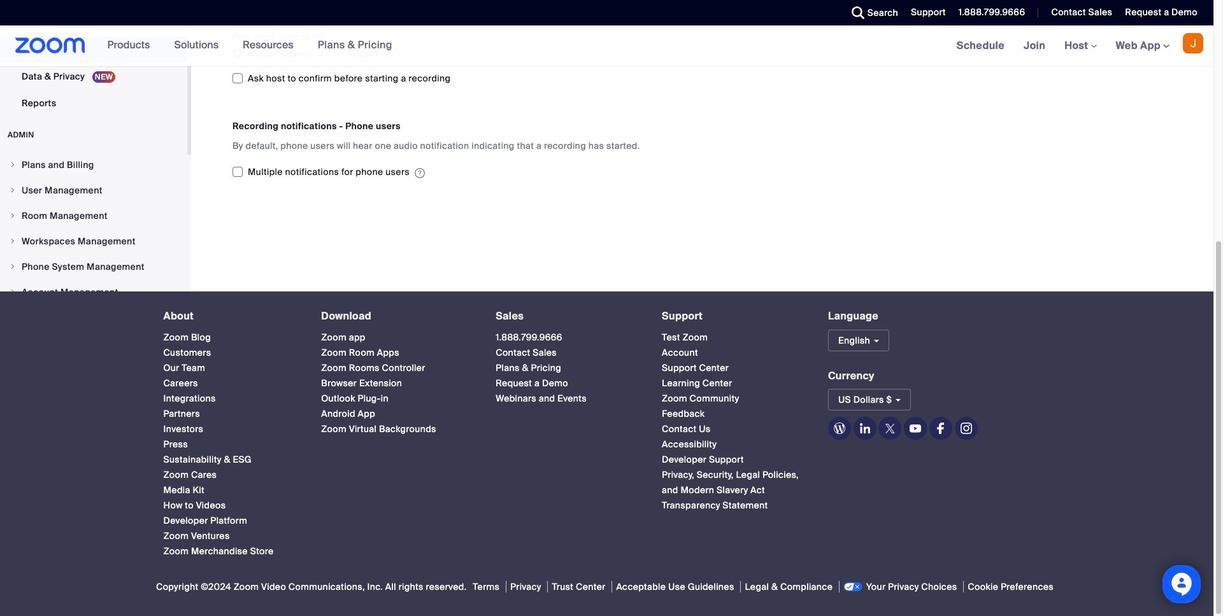 Task type: locate. For each thing, give the bounding box(es) containing it.
1 heading from the left
[[163, 311, 298, 322]]

3 menu item from the top
[[0, 204, 187, 228]]

1 right image from the top
[[9, 161, 17, 169]]

right image
[[9, 161, 17, 169], [9, 187, 17, 194], [9, 238, 17, 245], [9, 263, 17, 271]]

admin menu menu
[[0, 153, 187, 331]]

4 right image from the top
[[9, 263, 17, 271]]

right image
[[9, 212, 17, 220], [9, 289, 17, 296]]

application
[[394, 46, 408, 61]]

right image for 3rd menu item
[[9, 212, 17, 220]]

banner
[[0, 25, 1214, 67]]

6 menu item from the top
[[0, 280, 187, 305]]

heading
[[163, 311, 298, 322], [321, 311, 473, 322], [496, 311, 639, 322], [662, 311, 805, 322]]

2 heading from the left
[[321, 311, 473, 322]]

menu item
[[0, 153, 187, 177], [0, 178, 187, 203], [0, 204, 187, 228], [0, 229, 187, 254], [0, 255, 187, 279], [0, 280, 187, 305]]

2 right image from the top
[[9, 289, 17, 296]]

1 vertical spatial right image
[[9, 289, 17, 296]]

2 menu item from the top
[[0, 178, 187, 203]]

2 right image from the top
[[9, 187, 17, 194]]

right image for fifth menu item from the bottom of the admin menu menu
[[9, 187, 17, 194]]

5 menu item from the top
[[0, 255, 187, 279]]

3 right image from the top
[[9, 238, 17, 245]]

1 right image from the top
[[9, 212, 17, 220]]

product information navigation
[[98, 25, 402, 66]]

0 vertical spatial right image
[[9, 212, 17, 220]]

option group
[[233, 44, 790, 64]]



Task type: vqa. For each thing, say whether or not it's contained in the screenshot.
window new icon
no



Task type: describe. For each thing, give the bounding box(es) containing it.
zoom logo image
[[15, 38, 85, 54]]

profile picture image
[[1183, 33, 1204, 54]]

meetings navigation
[[947, 25, 1214, 67]]

personal menu menu
[[0, 0, 187, 117]]

learn more about multiple notifications for phone users image
[[415, 168, 425, 179]]

right image for sixth menu item
[[9, 289, 17, 296]]

right image for fifth menu item from the top of the admin menu menu
[[9, 263, 17, 271]]

4 heading from the left
[[662, 311, 805, 322]]

1 menu item from the top
[[0, 153, 187, 177]]

4 menu item from the top
[[0, 229, 187, 254]]

3 heading from the left
[[496, 311, 639, 322]]

right image for 1st menu item from the top
[[9, 161, 17, 169]]

right image for 4th menu item from the top
[[9, 238, 17, 245]]



